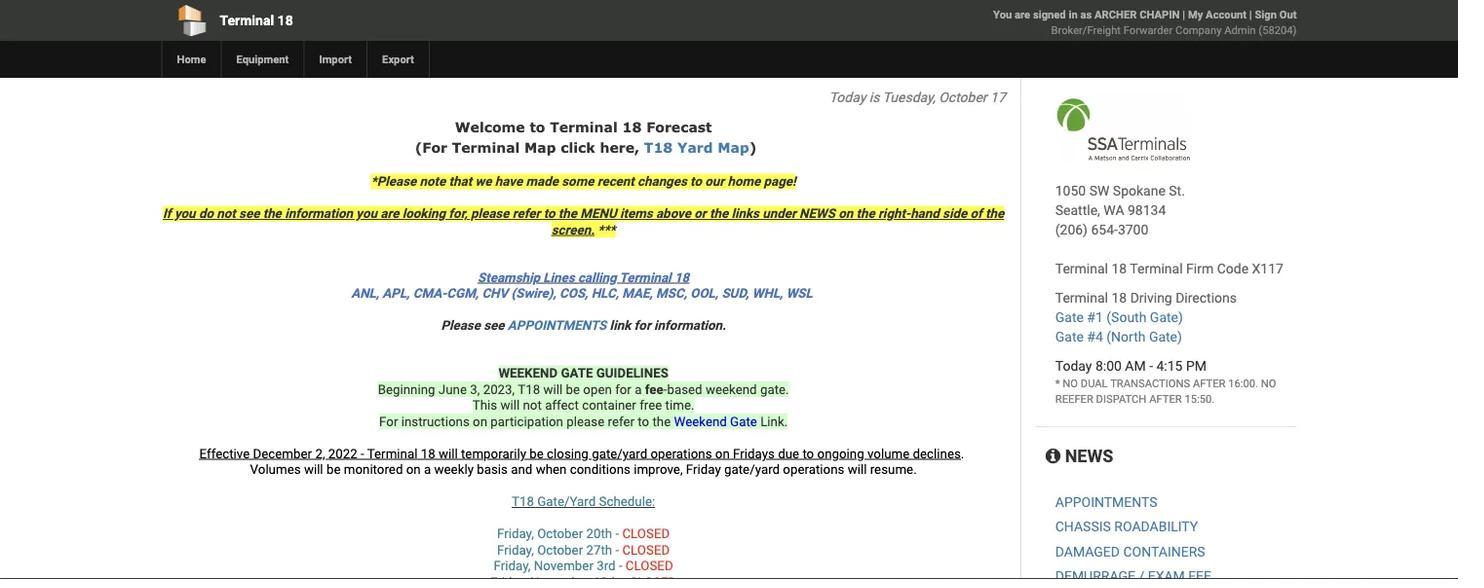 Task type: describe. For each thing, give the bounding box(es) containing it.
18 inside steamship lines calling terminal 18 anl, apl, cma-cgm, chv (swire), cos, hlc, mae, msc, ool, sud, whl, wsl
[[674, 270, 689, 286]]

and
[[511, 463, 533, 478]]

*please
[[371, 174, 416, 190]]

news
[[1061, 446, 1113, 467]]

1 vertical spatial october
[[537, 527, 583, 542]]

0 vertical spatial appointments link
[[508, 318, 607, 334]]

weekend
[[498, 366, 558, 382]]

the down free
[[653, 414, 671, 430]]

0 vertical spatial october
[[939, 89, 987, 105]]

1 horizontal spatial be
[[530, 446, 544, 462]]

are inside if you do not see the information you are looking for, please refer to the menu items above or the links under news on the right-hand side of the screen.
[[380, 206, 399, 222]]

news
[[799, 206, 835, 222]]

0 horizontal spatial gate/yard
[[592, 446, 647, 462]]

effective
[[199, 446, 250, 462]]

beginning june
[[378, 382, 467, 398]]

november
[[534, 559, 593, 575]]

the left right-
[[856, 206, 875, 222]]

volume
[[867, 446, 910, 462]]

friday
[[686, 463, 721, 478]]

instructions
[[401, 414, 470, 430]]

weekend gate guidelines beginning june 3, 2023, t18 will be open for a fee -based weekend gate. this will not affect container free time.
[[378, 366, 789, 414]]

resume.
[[870, 463, 917, 478]]

1 horizontal spatial refer
[[608, 414, 635, 430]]

1 horizontal spatial after
[[1193, 378, 1226, 390]]

volumes
[[250, 463, 301, 478]]

apl,
[[382, 286, 410, 302]]

17
[[990, 89, 1006, 105]]

this
[[473, 398, 497, 414]]

terminal down (206) on the right of page
[[1055, 261, 1108, 277]]

chassis roadability link
[[1055, 520, 1198, 536]]

for instructions on participation please refer to the weekend gate link.
[[379, 414, 788, 430]]

mae,
[[622, 286, 653, 302]]

16:00.
[[1228, 378, 1258, 390]]

link
[[610, 318, 631, 334]]

anl,
[[351, 286, 379, 302]]

we
[[475, 174, 492, 190]]

on down this at left bottom
[[473, 414, 487, 430]]

1 vertical spatial gate)
[[1149, 329, 1182, 345]]

guidelines
[[596, 366, 669, 382]]

3,
[[470, 382, 480, 398]]

the up 'screen.'
[[558, 206, 577, 222]]

click
[[561, 139, 595, 155]]

98134
[[1128, 202, 1166, 218]]

msc,
[[656, 286, 687, 302]]

export link
[[367, 41, 429, 78]]

x117
[[1252, 261, 1284, 277]]

temporarily
[[461, 446, 526, 462]]

ool,
[[690, 286, 718, 302]]

archer
[[1095, 8, 1137, 21]]

on inside if you do not see the information you are looking for, please refer to the menu items above or the links under news on the right-hand side of the screen.
[[838, 206, 853, 222]]

signed
[[1033, 8, 1066, 21]]

***
[[595, 222, 616, 238]]

not inside if you do not see the information you are looking for, please refer to the menu items above or the links under news on the right-hand side of the screen.
[[217, 206, 236, 222]]

friday, october 20th - closed friday, october 27th - closed friday, november 3rd - closed
[[494, 527, 673, 575]]

- inside today                                                                                                                                                                                                                                                                                                                                                                                                                                                                                                                                                                                                                                                                                                           8:00 am - 4:15 pm * no dual transactions after 16:00.  no reefer dispatch after 15:50.
[[1149, 358, 1153, 374]]

in
[[1069, 8, 1078, 21]]

for
[[379, 414, 398, 430]]

terminal 18 image
[[1055, 97, 1191, 162]]

terminal inside terminal 18 'link'
[[220, 12, 274, 28]]

t18 gate/yard schedule:
[[512, 495, 655, 510]]

2 no from the left
[[1261, 378, 1276, 390]]

steamship lines calling terminal 18 anl, apl, cma-cgm, chv (swire), cos, hlc, mae, msc, ool, sud, whl, wsl
[[351, 270, 813, 302]]

participation
[[491, 414, 563, 430]]

steamship
[[478, 270, 540, 286]]

for inside weekend gate guidelines beginning june 3, 2023, t18 will be open for a fee -based weekend gate. this will not affect container free time.
[[615, 382, 631, 398]]

home link
[[161, 41, 221, 78]]

of
[[970, 206, 982, 222]]

will down 2, on the bottom left
[[304, 463, 323, 478]]

closed down schedule:
[[622, 527, 670, 542]]

gate/yard
[[537, 495, 596, 510]]

terminal inside effective december 2, 2022 - terminal 18 will temporarily be closing gate/yard operations on fridays due to ongoing volume declines . volumes will be monitored on a weekly basis and when conditions improve, friday gate/yard operations will resume.
[[367, 446, 418, 462]]

0 vertical spatial t18
[[644, 139, 673, 155]]

forecast
[[646, 118, 712, 135]]

pm
[[1186, 358, 1207, 374]]

effective december 2, 2022 - terminal 18 will temporarily be closing gate/yard operations on fridays due to ongoing volume declines . volumes will be monitored on a weekly basis and when conditions improve, friday gate/yard operations will resume.
[[199, 446, 968, 478]]

today for today is tuesday, october 17
[[829, 89, 866, 105]]

see inside if you do not see the information you are looking for, please refer to the menu items above or the links under news on the right-hand side of the screen.
[[239, 206, 260, 222]]

damaged
[[1055, 544, 1120, 561]]

menu
[[580, 206, 617, 222]]

lines
[[543, 270, 575, 286]]

- inside effective december 2, 2022 - terminal 18 will temporarily be closing gate/yard operations on fridays due to ongoing volume declines . volumes will be monitored on a weekly basis and when conditions improve, friday gate/yard operations will resume.
[[361, 446, 364, 462]]

our
[[705, 174, 724, 190]]

will down ongoing
[[848, 463, 867, 478]]

is
[[869, 89, 880, 105]]

spokane
[[1113, 183, 1166, 199]]

time.
[[665, 398, 694, 414]]

whl,
[[752, 286, 783, 302]]

terminal 18 driving directions gate #1 (south gate) gate #4 (north gate)
[[1055, 290, 1237, 345]]

hlc,
[[591, 286, 619, 302]]

- right 3rd
[[619, 559, 622, 575]]

1 horizontal spatial gate/yard
[[724, 463, 780, 478]]

terminal up driving at the right of page
[[1130, 261, 1183, 277]]

18 up here,
[[622, 118, 642, 135]]

welcome
[[455, 118, 525, 135]]

on right monitored
[[406, 463, 421, 478]]

a inside weekend gate guidelines beginning june 3, 2023, t18 will be open for a fee -based weekend gate. this will not affect container free time.
[[635, 382, 642, 398]]

admin
[[1224, 24, 1256, 37]]

to left 'our'
[[690, 174, 702, 190]]

a inside effective december 2, 2022 - terminal 18 will temporarily be closing gate/yard operations on fridays due to ongoing volume declines . volumes will be monitored on a weekly basis and when conditions improve, friday gate/yard operations will resume.
[[424, 463, 431, 478]]

1 horizontal spatial see
[[484, 318, 504, 334]]

tuesday,
[[883, 89, 935, 105]]

free
[[640, 398, 662, 414]]

december
[[253, 446, 312, 462]]

sw
[[1089, 183, 1110, 199]]

- right 27th
[[615, 543, 619, 559]]

dual
[[1081, 378, 1108, 390]]

gate.
[[760, 382, 789, 398]]

information
[[285, 206, 353, 222]]

chv
[[482, 286, 508, 302]]

are inside you are signed in as archer chapin | my account | sign out broker/freight forwarder company admin (58204)
[[1015, 8, 1030, 21]]

have
[[495, 174, 523, 190]]

import link
[[304, 41, 367, 78]]

hand
[[911, 206, 939, 222]]

1 vertical spatial appointments link
[[1055, 495, 1158, 511]]

closed right 27th
[[622, 543, 670, 559]]

please
[[441, 318, 480, 334]]

0 vertical spatial gate)
[[1150, 309, 1183, 326]]

weekly
[[434, 463, 474, 478]]

will up affect at the left bottom of the page
[[543, 382, 563, 398]]

1 you from the left
[[174, 206, 195, 222]]

)
[[749, 139, 757, 155]]

due
[[778, 446, 799, 462]]



Task type: vqa. For each thing, say whether or not it's contained in the screenshot.
the '2211)'
no



Task type: locate. For each thing, give the bounding box(es) containing it.
be down gate
[[566, 382, 580, 398]]

a left "weekly"
[[424, 463, 431, 478]]

terminal down the 'welcome'
[[452, 139, 520, 155]]

containers
[[1123, 544, 1205, 561]]

18 inside effective december 2, 2022 - terminal 18 will temporarily be closing gate/yard operations on fridays due to ongoing volume declines . volumes will be monitored on a weekly basis and when conditions improve, friday gate/yard operations will resume.
[[421, 446, 435, 462]]

- right am
[[1149, 358, 1153, 374]]

0 horizontal spatial see
[[239, 206, 260, 222]]

links
[[731, 206, 759, 222]]

18 up msc,
[[674, 270, 689, 286]]

2 you from the left
[[356, 206, 377, 222]]

2 horizontal spatial be
[[566, 382, 580, 398]]

0 horizontal spatial be
[[326, 463, 341, 478]]

0 horizontal spatial today
[[829, 89, 866, 105]]

link.
[[760, 414, 788, 430]]

1 vertical spatial today
[[1055, 358, 1092, 374]]

for right link
[[634, 318, 651, 334]]

appointments up chassis roadability link
[[1055, 495, 1158, 511]]

2,
[[315, 446, 325, 462]]

to right the 'welcome'
[[530, 118, 545, 135]]

chassis
[[1055, 520, 1111, 536]]

20th
[[586, 527, 612, 542]]

info circle image
[[1046, 447, 1061, 465]]

0 vertical spatial after
[[1193, 378, 1226, 390]]

map up made
[[524, 139, 556, 155]]

1 vertical spatial t18
[[518, 382, 540, 398]]

screen.
[[551, 222, 595, 238]]

2 map from the left
[[718, 139, 749, 155]]

1 horizontal spatial no
[[1261, 378, 1276, 390]]

2 | from the left
[[1249, 8, 1252, 21]]

0 horizontal spatial |
[[1183, 8, 1185, 21]]

*
[[1055, 378, 1060, 390]]

today inside today                                                                                                                                                                                                                                                                                                                                                                                                                                                                                                                                                                                                                                                                                                           8:00 am - 4:15 pm * no dual transactions after 16:00.  no reefer dispatch after 15:50.
[[1055, 358, 1092, 374]]

gate #4 (north gate) link
[[1055, 329, 1182, 345]]

1 horizontal spatial not
[[523, 398, 542, 414]]

gate
[[1055, 309, 1084, 326], [1055, 329, 1084, 345], [730, 414, 757, 430]]

4:15
[[1156, 358, 1183, 374]]

the right of
[[986, 206, 1004, 222]]

a left fee
[[635, 382, 642, 398]]

please down affect at the left bottom of the page
[[567, 414, 605, 430]]

1 no from the left
[[1063, 378, 1078, 390]]

2 vertical spatial october
[[537, 543, 583, 559]]

terminal up mae,
[[620, 270, 671, 286]]

1 horizontal spatial a
[[635, 382, 642, 398]]

closing
[[547, 446, 589, 462]]

when
[[536, 463, 567, 478]]

gate/yard down the fridays
[[724, 463, 780, 478]]

see
[[239, 206, 260, 222], [484, 318, 504, 334]]

0 horizontal spatial are
[[380, 206, 399, 222]]

account
[[1206, 8, 1247, 21]]

container
[[582, 398, 636, 414]]

1 horizontal spatial you
[[356, 206, 377, 222]]

not up participation
[[523, 398, 542, 414]]

0 vertical spatial not
[[217, 206, 236, 222]]

equipment
[[236, 53, 289, 66]]

yard
[[678, 139, 713, 155]]

1 horizontal spatial appointments link
[[1055, 495, 1158, 511]]

transactions
[[1110, 378, 1190, 390]]

- up monitored
[[361, 446, 364, 462]]

see right the do
[[239, 206, 260, 222]]

gate) up 4:15
[[1149, 329, 1182, 345]]

terminal up #1
[[1055, 290, 1108, 306]]

0 horizontal spatial refer
[[512, 206, 540, 222]]

0 horizontal spatial for
[[615, 382, 631, 398]]

be up when
[[530, 446, 544, 462]]

appointments chassis roadability damaged containers
[[1055, 495, 1205, 561]]

2 vertical spatial gate
[[730, 414, 757, 430]]

on up "friday"
[[715, 446, 730, 462]]

1 horizontal spatial are
[[1015, 8, 1030, 21]]

15:50.
[[1185, 393, 1215, 406]]

terminal inside terminal 18 driving directions gate #1 (south gate) gate #4 (north gate)
[[1055, 290, 1108, 306]]

driving
[[1130, 290, 1172, 306]]

you are signed in as archer chapin | my account | sign out broker/freight forwarder company admin (58204)
[[993, 8, 1297, 37]]

t18 down forecast
[[644, 139, 673, 155]]

a
[[635, 382, 642, 398], [424, 463, 431, 478]]

18 inside 'link'
[[277, 12, 293, 28]]

see down chv
[[484, 318, 504, 334]]

cos,
[[559, 286, 588, 302]]

0 vertical spatial appointments
[[508, 318, 607, 334]]

terminal up (for terminal map click here, t18 yard map )
[[550, 118, 618, 135]]

cma-
[[413, 286, 447, 302]]

gate/yard up conditions
[[592, 446, 647, 462]]

today left is
[[829, 89, 866, 105]]

gate left #1
[[1055, 309, 1084, 326]]

1 horizontal spatial for
[[634, 318, 651, 334]]

1 vertical spatial refer
[[608, 414, 635, 430]]

calling
[[578, 270, 617, 286]]

| left sign
[[1249, 8, 1252, 21]]

do
[[199, 206, 213, 222]]

1 vertical spatial for
[[615, 382, 631, 398]]

1 horizontal spatial operations
[[783, 463, 844, 478]]

fridays
[[733, 446, 775, 462]]

1 horizontal spatial appointments
[[1055, 495, 1158, 511]]

note
[[420, 174, 446, 190]]

gate left link.
[[730, 414, 757, 430]]

export
[[382, 53, 414, 66]]

0 horizontal spatial not
[[217, 206, 236, 222]]

1 vertical spatial appointments
[[1055, 495, 1158, 511]]

the right or
[[710, 206, 728, 222]]

0 horizontal spatial appointments link
[[508, 318, 607, 334]]

declines
[[913, 446, 961, 462]]

open
[[583, 382, 612, 398]]

to inside effective december 2, 2022 - terminal 18 will temporarily be closing gate/yard operations on fridays due to ongoing volume declines . volumes will be monitored on a weekly basis and when conditions improve, friday gate/yard operations will resume.
[[803, 446, 814, 462]]

you right if
[[174, 206, 195, 222]]

to right due
[[803, 446, 814, 462]]

t18 yard map link
[[644, 139, 749, 156]]

- up time.
[[664, 382, 667, 398]]

to inside if you do not see the information you are looking for, please refer to the menu items above or the links under news on the right-hand side of the screen.
[[544, 206, 555, 222]]

- right 20th
[[615, 527, 619, 542]]

1 horizontal spatial map
[[718, 139, 749, 155]]

0 horizontal spatial please
[[471, 206, 509, 222]]

after
[[1193, 378, 1226, 390], [1149, 393, 1182, 406]]

today
[[829, 89, 866, 105], [1055, 358, 1092, 374]]

please inside if you do not see the information you are looking for, please refer to the menu items above or the links under news on the right-hand side of the screen.
[[471, 206, 509, 222]]

0 vertical spatial gate
[[1055, 309, 1084, 326]]

be inside weekend gate guidelines beginning june 3, 2023, t18 will be open for a fee -based weekend gate. this will not affect container free time.
[[566, 382, 580, 398]]

0 vertical spatial for
[[634, 318, 651, 334]]

today for today                                                                                                                                                                                                                                                                                                                                                                                                                                                                                                                                                                                                                                                                                                           8:00 am - 4:15 pm * no dual transactions after 16:00.  no reefer dispatch after 15:50.
[[1055, 358, 1092, 374]]

1 vertical spatial not
[[523, 398, 542, 414]]

basis
[[477, 463, 508, 478]]

to up 'screen.'
[[544, 206, 555, 222]]

please right for,
[[471, 206, 509, 222]]

18 down 3700
[[1112, 261, 1127, 277]]

import
[[319, 53, 352, 66]]

after down transactions
[[1149, 393, 1182, 406]]

above
[[656, 206, 691, 222]]

1 vertical spatial a
[[424, 463, 431, 478]]

wsl
[[786, 286, 813, 302]]

home
[[728, 174, 760, 190]]

(206)
[[1055, 222, 1088, 238]]

18 inside terminal 18 driving directions gate #1 (south gate) gate #4 (north gate)
[[1112, 290, 1127, 306]]

not right the do
[[217, 206, 236, 222]]

appointments link up chassis roadability link
[[1055, 495, 1158, 511]]

terminal
[[220, 12, 274, 28], [550, 118, 618, 135], [452, 139, 520, 155], [1055, 261, 1108, 277], [1130, 261, 1183, 277], [620, 270, 671, 286], [1055, 290, 1108, 306], [367, 446, 418, 462]]

t18 down and
[[512, 495, 534, 510]]

recent
[[597, 174, 634, 190]]

18 up gate #1 (south gate) link
[[1112, 290, 1127, 306]]

0 horizontal spatial operations
[[651, 446, 712, 462]]

0 horizontal spatial no
[[1063, 378, 1078, 390]]

- inside weekend gate guidelines beginning june 3, 2023, t18 will be open for a fee -based weekend gate. this will not affect container free time.
[[664, 382, 667, 398]]

operations down due
[[783, 463, 844, 478]]

appointments inside appointments chassis roadability damaged containers
[[1055, 495, 1158, 511]]

no right '16:00.'
[[1261, 378, 1276, 390]]

not
[[217, 206, 236, 222], [523, 398, 542, 414]]

appointments down cos,
[[508, 318, 607, 334]]

0 vertical spatial a
[[635, 382, 642, 398]]

welcome to terminal 18 forecast
[[455, 118, 712, 135]]

refer down made
[[512, 206, 540, 222]]

0 horizontal spatial after
[[1149, 393, 1182, 406]]

you down *please
[[356, 206, 377, 222]]

1 vertical spatial gate
[[1055, 329, 1084, 345]]

today is tuesday, october 17
[[829, 89, 1006, 105]]

will down 2023,
[[501, 398, 520, 414]]

for
[[634, 318, 651, 334], [615, 382, 631, 398]]

18 up "weekly"
[[421, 446, 435, 462]]

be down 2022
[[326, 463, 341, 478]]

information.
[[654, 318, 726, 334]]

under
[[762, 206, 796, 222]]

1 vertical spatial please
[[567, 414, 605, 430]]

broker/freight
[[1051, 24, 1121, 37]]

terminal up 'equipment' link
[[220, 12, 274, 28]]

closed
[[622, 527, 670, 542], [622, 543, 670, 559], [626, 559, 673, 575]]

1 vertical spatial after
[[1149, 393, 1182, 406]]

appointments
[[508, 318, 607, 334], [1055, 495, 1158, 511]]

(swire),
[[511, 286, 556, 302]]

1 horizontal spatial please
[[567, 414, 605, 430]]

t18
[[644, 139, 673, 155], [518, 382, 540, 398], [512, 495, 534, 510]]

terminal inside steamship lines calling terminal 18 anl, apl, cma-cgm, chv (swire), cos, hlc, mae, msc, ool, sud, whl, wsl
[[620, 270, 671, 286]]

after up 15:50.
[[1193, 378, 1226, 390]]

1 map from the left
[[524, 139, 556, 155]]

gate) down driving at the right of page
[[1150, 309, 1183, 326]]

0 vertical spatial are
[[1015, 8, 1030, 21]]

0 horizontal spatial you
[[174, 206, 195, 222]]

on
[[838, 206, 853, 222], [473, 414, 487, 430], [715, 446, 730, 462], [406, 463, 421, 478]]

1 | from the left
[[1183, 8, 1185, 21]]

| left my
[[1183, 8, 1185, 21]]

0 horizontal spatial a
[[424, 463, 431, 478]]

some
[[562, 174, 594, 190]]

fee
[[645, 382, 664, 398]]

roadability
[[1114, 520, 1198, 536]]

equipment link
[[221, 41, 304, 78]]

1 horizontal spatial today
[[1055, 358, 1092, 374]]

for down guidelines
[[615, 382, 631, 398]]

27th
[[586, 543, 612, 559]]

please
[[471, 206, 509, 222], [567, 414, 605, 430]]

weekend gate link
[[674, 414, 757, 430]]

not inside weekend gate guidelines beginning june 3, 2023, t18 will be open for a fee -based weekend gate. this will not affect container free time.
[[523, 398, 542, 414]]

terminal up monitored
[[367, 446, 418, 462]]

appointments link
[[508, 318, 607, 334], [1055, 495, 1158, 511]]

my
[[1188, 8, 1203, 21]]

*please note that we have made some recent changes to our home page!
[[371, 174, 796, 190]]

0 horizontal spatial map
[[524, 139, 556, 155]]

0 horizontal spatial appointments
[[508, 318, 607, 334]]

are down *please
[[380, 206, 399, 222]]

side
[[943, 206, 967, 222]]

based
[[667, 382, 702, 398]]

1 vertical spatial are
[[380, 206, 399, 222]]

gate left #4
[[1055, 329, 1084, 345]]

to down free
[[638, 414, 649, 430]]

refer down container
[[608, 414, 635, 430]]

refer inside if you do not see the information you are looking for, please refer to the menu items above or the links under news on the right-hand side of the screen.
[[512, 206, 540, 222]]

on right news
[[838, 206, 853, 222]]

0 vertical spatial refer
[[512, 206, 540, 222]]

are right you
[[1015, 8, 1030, 21]]

gate #1 (south gate) link
[[1055, 309, 1183, 326]]

18 up equipment
[[277, 12, 293, 28]]

the left information
[[263, 206, 282, 222]]

today up the *
[[1055, 358, 1092, 374]]

out
[[1280, 8, 1297, 21]]

refer
[[512, 206, 540, 222], [608, 414, 635, 430]]

ongoing
[[817, 446, 864, 462]]

0 vertical spatial see
[[239, 206, 260, 222]]

0 vertical spatial today
[[829, 89, 866, 105]]

#4
[[1087, 329, 1103, 345]]

operations up "friday"
[[651, 446, 712, 462]]

t18 down weekend
[[518, 382, 540, 398]]

damaged containers link
[[1055, 544, 1205, 561]]

weekend
[[674, 414, 727, 430]]

2 vertical spatial t18
[[512, 495, 534, 510]]

directions
[[1176, 290, 1237, 306]]

t18 inside weekend gate guidelines beginning june 3, 2023, t18 will be open for a fee -based weekend gate. this will not affect container free time.
[[518, 382, 540, 398]]

appointments link down cos,
[[508, 318, 607, 334]]

map up home
[[718, 139, 749, 155]]

0 vertical spatial please
[[471, 206, 509, 222]]

page!
[[764, 174, 796, 190]]

1 horizontal spatial |
[[1249, 8, 1252, 21]]

are
[[1015, 8, 1030, 21], [380, 206, 399, 222]]

1 vertical spatial see
[[484, 318, 504, 334]]

firm
[[1186, 261, 1214, 277]]

closed right 3rd
[[626, 559, 673, 575]]

will up "weekly"
[[439, 446, 458, 462]]

no right the *
[[1063, 378, 1078, 390]]

18
[[277, 12, 293, 28], [622, 118, 642, 135], [1112, 261, 1127, 277], [674, 270, 689, 286], [1112, 290, 1127, 306], [421, 446, 435, 462]]

my account link
[[1188, 8, 1247, 21]]

please see appointments link for information.
[[441, 318, 726, 334]]



